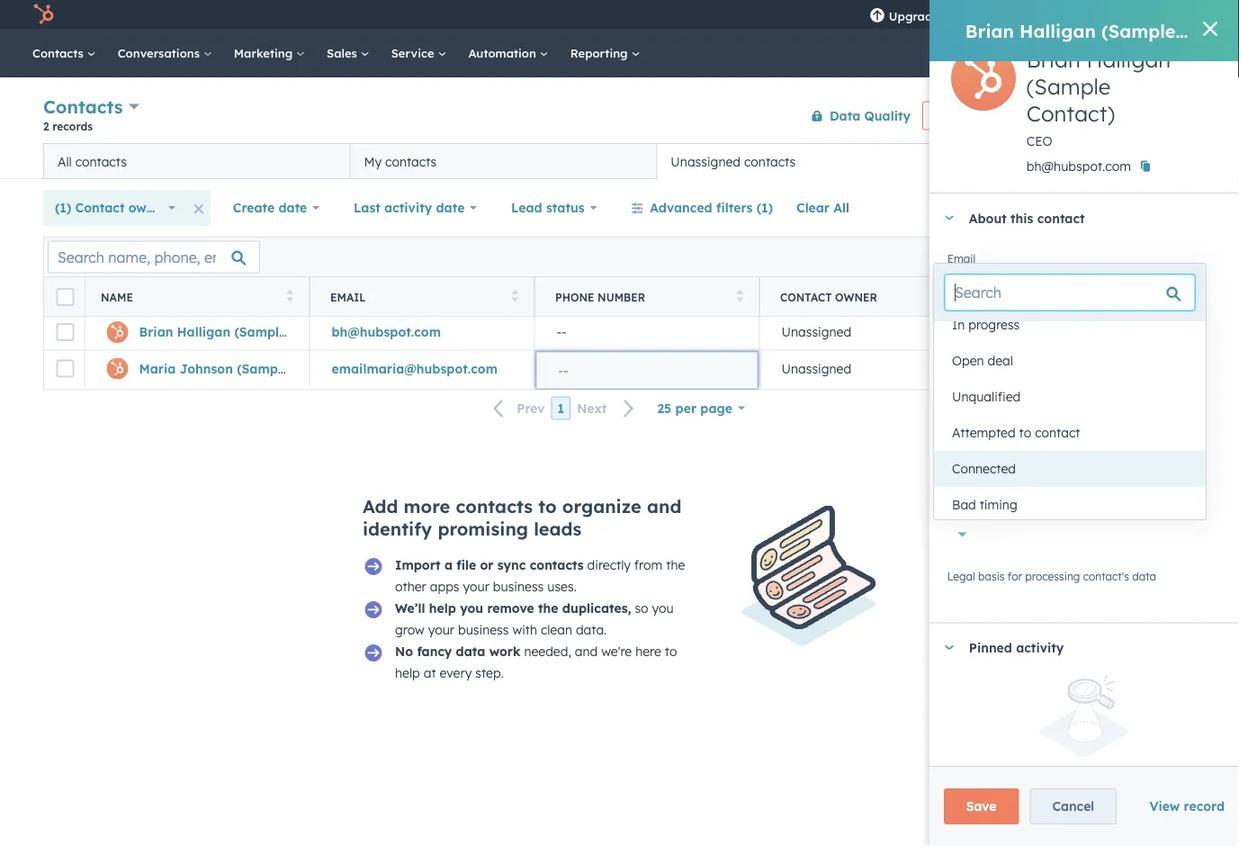 Task type: locate. For each thing, give the bounding box(es) containing it.
(1) inside popup button
[[55, 200, 71, 216]]

the right from
[[666, 557, 686, 573]]

bh@hubspot.com down ceo
[[1027, 158, 1132, 174]]

-- up town at the top right of the page
[[1007, 361, 1017, 377]]

contact down clear
[[781, 290, 833, 304]]

view record link
[[1150, 799, 1226, 814]]

data right the contact's
[[1133, 570, 1157, 583]]

0 horizontal spatial email
[[330, 290, 366, 304]]

contact inside dropdown button
[[1038, 210, 1086, 226]]

brian up "maria"
[[139, 324, 173, 340]]

25 per page
[[658, 400, 733, 416]]

0 horizontal spatial all
[[58, 154, 72, 169]]

view record
[[1150, 799, 1226, 814]]

email up press to sort. image
[[948, 252, 976, 265]]

1 horizontal spatial add
[[1003, 153, 1028, 169]]

import inside button
[[1028, 109, 1064, 122]]

1 horizontal spatial contact owner
[[948, 358, 1022, 371]]

emailmaria@hubspot.com link
[[332, 361, 498, 377]]

0 vertical spatial business
[[493, 579, 544, 594]]

every
[[440, 665, 472, 681]]

1 unassigned button from the top
[[760, 314, 985, 350]]

with
[[513, 622, 538, 638]]

import up ceo
[[1028, 109, 1064, 122]]

contact) up ceo
[[1027, 100, 1116, 127]]

contacts up records
[[43, 95, 123, 118]]

brian halligan (sample contact) ceo
[[1027, 46, 1172, 149]]

phone down press to sort. image
[[948, 315, 980, 328]]

1 horizontal spatial and
[[647, 495, 682, 517]]

0 vertical spatial to
[[1020, 425, 1032, 441]]

lead inside "lead" popup button
[[948, 477, 978, 493]]

brian for brian halligan (sample contact)
[[139, 324, 173, 340]]

2 you from the left
[[652, 600, 674, 616]]

contacted
[[973, 407, 1024, 421]]

1 horizontal spatial email
[[948, 252, 976, 265]]

open deal button
[[935, 343, 1207, 379]]

contacts right the my
[[385, 154, 437, 169]]

2 (1) from the left
[[757, 200, 773, 216]]

import for import
[[1028, 109, 1064, 122]]

in
[[953, 317, 966, 333]]

pagination navigation
[[483, 396, 646, 420]]

0 vertical spatial import
[[1028, 109, 1064, 122]]

1 vertical spatial to
[[539, 495, 557, 517]]

help down apps
[[429, 600, 456, 616]]

0 horizontal spatial to
[[539, 495, 557, 517]]

last for last contacted
[[948, 407, 970, 421]]

help down no
[[395, 665, 420, 681]]

0 vertical spatial create
[[1106, 109, 1140, 122]]

(1) contact owner
[[55, 200, 167, 216]]

brian down help image
[[1027, 46, 1081, 73]]

0 horizontal spatial last
[[354, 200, 381, 216]]

contact's
[[1084, 570, 1130, 583]]

0 horizontal spatial the
[[539, 600, 559, 616]]

bh@hubspot.com up press to sort. image
[[948, 265, 1053, 280]]

press to sort. element up 'brian halligan (sample contact)'
[[287, 289, 294, 305]]

1 horizontal spatial phone
[[948, 315, 980, 328]]

1 horizontal spatial all
[[834, 200, 850, 216]]

all contacts
[[58, 154, 127, 169]]

1 horizontal spatial the
[[666, 557, 686, 573]]

0 vertical spatial contact owner
[[781, 290, 878, 304]]

2 horizontal spatial brian
[[1027, 46, 1081, 73]]

add view (3/5)
[[1003, 153, 1096, 169]]

0 vertical spatial contact
[[1143, 109, 1181, 122]]

and inside add more contacts to organize and identify promising leads
[[647, 495, 682, 517]]

all inside button
[[58, 154, 72, 169]]

lead up number on the right
[[1006, 290, 1035, 304]]

list box containing in progress
[[935, 307, 1207, 523]]

1 vertical spatial contact owner
[[948, 358, 1022, 371]]

Phone number text field
[[948, 312, 1222, 348]]

and
[[647, 495, 682, 517], [575, 643, 598, 659]]

per
[[676, 400, 697, 416]]

add left view
[[1003, 153, 1028, 169]]

contact) down "bh@hubspot.com" link
[[293, 361, 347, 377]]

contacts inside add more contacts to organize and identify promising leads
[[456, 495, 533, 517]]

promising
[[438, 517, 529, 540]]

contact) inside brian halligan (sample contact) ceo
[[1027, 100, 1116, 127]]

lead status down the my contacts button
[[512, 200, 585, 216]]

0 horizontal spatial and
[[575, 643, 598, 659]]

clear all
[[797, 200, 850, 216]]

2 horizontal spatial contact
[[948, 358, 988, 371]]

2 vertical spatial bh@hubspot.com
[[332, 324, 441, 340]]

to down contacted
[[1020, 425, 1032, 441]]

directly from the other apps your business uses.
[[395, 557, 686, 594]]

0 vertical spatial email
[[948, 252, 976, 265]]

your up fancy
[[428, 622, 455, 638]]

1 vertical spatial lead status
[[948, 518, 1008, 531]]

email for email bh@hubspot.com
[[948, 252, 976, 265]]

brian inside brian halligan (sample contact) ceo
[[1027, 46, 1081, 73]]

2 vertical spatial owner
[[991, 358, 1022, 371]]

marketplaces image
[[1003, 8, 1019, 24]]

contacts down records
[[75, 154, 127, 169]]

1 vertical spatial last
[[948, 407, 970, 421]]

(1) right filters
[[757, 200, 773, 216]]

1 vertical spatial halligan
[[1087, 46, 1172, 73]]

-- up deal
[[1007, 324, 1017, 340]]

Search search field
[[945, 275, 1196, 311]]

0 vertical spatial contact
[[75, 200, 125, 216]]

press to sort. image for lead status
[[1187, 289, 1194, 302]]

4 press to sort. image from the left
[[1187, 289, 1194, 302]]

1 vertical spatial contact)
[[290, 324, 345, 340]]

add inside add more contacts to organize and identify promising leads
[[363, 495, 398, 517]]

organize
[[563, 495, 642, 517]]

create down all contacts button
[[233, 200, 275, 216]]

last down the my
[[354, 200, 381, 216]]

0 vertical spatial help
[[429, 600, 456, 616]]

1 vertical spatial activity
[[1017, 640, 1065, 656]]

menu containing funky
[[857, 0, 1218, 29]]

0 vertical spatial last
[[354, 200, 381, 216]]

contact) for maria johnson (sample contact)
[[293, 361, 347, 377]]

contact inside (1) contact owner popup button
[[75, 200, 125, 216]]

press to sort. element left phone number
[[512, 289, 519, 305]]

1 vertical spatial bh@hubspot.com
[[948, 265, 1053, 280]]

1 vertical spatial unassigned
[[782, 324, 852, 340]]

press to sort. element for lead status
[[1187, 289, 1194, 305]]

bh@hubspot.com up the emailmaria@hubspot.com
[[332, 324, 441, 340]]

file
[[457, 557, 476, 573]]

and inside needed, and we're here to help at every step.
[[575, 643, 598, 659]]

0 horizontal spatial date
[[279, 200, 307, 216]]

all left views
[[1130, 153, 1146, 169]]

number
[[598, 290, 646, 304]]

1 you from the left
[[460, 600, 484, 616]]

1 horizontal spatial your
[[463, 579, 490, 594]]

my contacts
[[364, 154, 437, 169]]

email up "bh@hubspot.com" link
[[330, 290, 366, 304]]

you inside so you grow your business with clean data.
[[652, 600, 674, 616]]

legal
[[948, 570, 976, 583]]

reporting
[[571, 45, 632, 60]]

contact)
[[1027, 100, 1116, 127], [290, 324, 345, 340], [293, 361, 347, 377]]

1 vertical spatial brian
[[1027, 46, 1081, 73]]

-- for emailmaria@hubspot.com
[[1007, 361, 1017, 377]]

1 vertical spatial email
[[330, 290, 366, 304]]

lead status
[[512, 200, 585, 216], [948, 518, 1008, 531]]

sync
[[498, 557, 526, 573]]

-
[[557, 324, 562, 340], [562, 324, 567, 340], [1007, 324, 1012, 340], [1012, 324, 1017, 340], [1007, 361, 1012, 377], [1012, 361, 1017, 377]]

identify
[[363, 517, 432, 540]]

contacts down the hubspot 'link'
[[32, 45, 87, 60]]

stage
[[995, 457, 1024, 470]]

-- button for emailmaria@hubspot.com
[[985, 350, 1210, 387]]

contacts up filters
[[745, 154, 796, 169]]

lead status button
[[500, 190, 609, 226]]

0 horizontal spatial owner
[[129, 200, 167, 216]]

and down data.
[[575, 643, 598, 659]]

press to sort. image up 'brian halligan (sample contact)'
[[287, 289, 294, 302]]

needed,
[[524, 643, 572, 659]]

phone for phone number
[[948, 315, 980, 328]]

3 press to sort. image from the left
[[737, 289, 744, 302]]

press to sort. element for phone number
[[737, 289, 744, 305]]

lead button
[[948, 467, 1222, 497]]

1 vertical spatial help
[[395, 665, 420, 681]]

you
[[460, 600, 484, 616], [652, 600, 674, 616]]

owner inside popup button
[[129, 200, 167, 216]]

1 vertical spatial data
[[456, 643, 486, 659]]

the up the clean
[[539, 600, 559, 616]]

all down 2 records in the top left of the page
[[58, 154, 72, 169]]

contacts for my contacts
[[385, 154, 437, 169]]

this
[[1011, 210, 1034, 226]]

leads
[[534, 517, 582, 540]]

create inside button
[[1106, 109, 1140, 122]]

0 horizontal spatial data
[[456, 643, 486, 659]]

data quality button
[[800, 98, 912, 134]]

unassigned for emailmaria@hubspot.com
[[782, 361, 852, 377]]

so you grow your business with clean data.
[[395, 600, 674, 638]]

record
[[1185, 799, 1226, 814]]

press to sort. image left phone number
[[512, 289, 519, 302]]

activity right pinned
[[1017, 640, 1065, 656]]

contact owner up funky town
[[948, 358, 1022, 371]]

press to sort. element down edit columns button
[[1187, 289, 1194, 305]]

unassigned button for bh@hubspot.com
[[760, 314, 985, 350]]

1 horizontal spatial import
[[1028, 109, 1064, 122]]

0 horizontal spatial import
[[395, 557, 441, 573]]

basis
[[979, 570, 1005, 583]]

1 horizontal spatial (1)
[[757, 200, 773, 216]]

contacts banner
[[43, 92, 1197, 143]]

calling icon button
[[958, 2, 989, 26]]

add left "more"
[[363, 495, 398, 517]]

brian up edit popup button
[[966, 19, 1015, 42]]

funky town image
[[1139, 6, 1155, 23]]

close image
[[1204, 22, 1218, 36]]

1 horizontal spatial activity
[[1017, 640, 1065, 656]]

1 vertical spatial phone
[[948, 315, 980, 328]]

date inside last activity date popup button
[[436, 200, 465, 216]]

Search HubSpot search field
[[987, 38, 1207, 68]]

activity inside dropdown button
[[1017, 640, 1065, 656]]

1 horizontal spatial you
[[652, 600, 674, 616]]

all right clear
[[834, 200, 850, 216]]

work
[[490, 643, 521, 659]]

1 vertical spatial the
[[539, 600, 559, 616]]

2 vertical spatial halligan
[[177, 324, 231, 340]]

import for import a file or sync contacts
[[395, 557, 441, 573]]

business up we'll help you remove the duplicates,
[[493, 579, 544, 594]]

5 press to sort. element from the left
[[1187, 289, 1194, 305]]

press to sort. image
[[962, 289, 969, 302]]

contact owner
[[781, 290, 878, 304], [948, 358, 1022, 371]]

edit columns
[[1115, 250, 1180, 264]]

press to sort. element for email
[[512, 289, 519, 305]]

1 vertical spatial your
[[428, 622, 455, 638]]

automation
[[469, 45, 540, 60]]

contact down all contacts
[[75, 200, 125, 216]]

save
[[967, 799, 997, 814]]

press to sort. image down filters
[[737, 289, 744, 302]]

1 horizontal spatial to
[[665, 643, 677, 659]]

to left organize
[[539, 495, 557, 517]]

0 horizontal spatial add
[[363, 495, 398, 517]]

2 horizontal spatial to
[[1020, 425, 1032, 441]]

1 vertical spatial owner
[[836, 290, 878, 304]]

prev
[[517, 400, 545, 416]]

-- button up -- text box
[[535, 314, 760, 350]]

4 press to sort. element from the left
[[962, 289, 969, 305]]

status down the my contacts button
[[547, 200, 585, 216]]

activity down my contacts at left
[[385, 200, 432, 216]]

marketing
[[234, 45, 296, 60]]

we're
[[602, 643, 632, 659]]

menu item
[[953, 0, 956, 29]]

1 date from the left
[[279, 200, 307, 216]]

list box
[[935, 307, 1207, 523]]

last down funky
[[948, 407, 970, 421]]

1 horizontal spatial lead status
[[948, 518, 1008, 531]]

last inside popup button
[[354, 200, 381, 216]]

activity inside popup button
[[385, 200, 432, 216]]

-- button down 'search' search field
[[985, 314, 1210, 350]]

status down 'bad timing'
[[976, 518, 1008, 531]]

last contacted
[[948, 407, 1024, 421]]

halligan inside brian halligan (sample contact) ceo
[[1087, 46, 1172, 73]]

bh@hubspot.com
[[1027, 158, 1132, 174], [948, 265, 1053, 280], [332, 324, 441, 340]]

business inside so you grow your business with clean data.
[[458, 622, 509, 638]]

more
[[404, 495, 450, 517]]

lead
[[512, 200, 543, 216], [1006, 290, 1035, 304], [948, 477, 978, 493], [948, 518, 973, 531]]

1 vertical spatial create
[[233, 200, 275, 216]]

0 vertical spatial and
[[647, 495, 682, 517]]

lead up bad
[[948, 477, 978, 493]]

contact) for brian halligan (sample contact) ceo
[[1027, 100, 1116, 127]]

(sample for brian halligan (sample contact)
[[234, 324, 287, 340]]

0 horizontal spatial status
[[547, 200, 585, 216]]

funky
[[1159, 7, 1189, 22]]

lead status down 'bad timing'
[[948, 518, 1008, 531]]

0 vertical spatial brian
[[966, 19, 1015, 42]]

0 horizontal spatial create
[[233, 200, 275, 216]]

and up from
[[647, 495, 682, 517]]

0 vertical spatial lead status
[[512, 200, 585, 216]]

press to sort. element down filters
[[737, 289, 744, 305]]

to right the 'here'
[[665, 643, 677, 659]]

1 horizontal spatial date
[[436, 200, 465, 216]]

here
[[636, 643, 662, 659]]

3 press to sort. element from the left
[[737, 289, 744, 305]]

0 vertical spatial owner
[[129, 200, 167, 216]]

records
[[52, 119, 93, 133]]

hubspot link
[[22, 4, 68, 25]]

email inside email bh@hubspot.com
[[948, 252, 976, 265]]

0 vertical spatial bh@hubspot.com
[[1027, 158, 1132, 174]]

1 vertical spatial contact
[[1038, 210, 1086, 226]]

1 vertical spatial import
[[395, 557, 441, 573]]

2 vertical spatial to
[[665, 643, 677, 659]]

contact right this
[[1038, 210, 1086, 226]]

0 vertical spatial contact)
[[1027, 100, 1116, 127]]

you right so
[[652, 600, 674, 616]]

0 vertical spatial phone
[[556, 290, 595, 304]]

press to sort. image
[[287, 289, 294, 302], [512, 289, 519, 302], [737, 289, 744, 302], [1187, 289, 1194, 302]]

contact inside banner
[[1143, 109, 1181, 122]]

business up work
[[458, 622, 509, 638]]

contacts link
[[22, 29, 107, 77]]

calling icon image
[[965, 7, 981, 23]]

0 vertical spatial halligan
[[1020, 19, 1097, 42]]

0 vertical spatial activity
[[385, 200, 432, 216]]

we'll help you remove the duplicates,
[[395, 600, 632, 616]]

contact down unqualified button at the top of page
[[1036, 425, 1081, 441]]

create inside popup button
[[233, 200, 275, 216]]

0 horizontal spatial phone
[[556, 290, 595, 304]]

press to sort. element
[[287, 289, 294, 305], [512, 289, 519, 305], [737, 289, 744, 305], [962, 289, 969, 305], [1187, 289, 1194, 305]]

(sample inside brian halligan (sample contact) ceo
[[1027, 73, 1111, 100]]

halligan for brian halligan (sample contact)
[[177, 324, 231, 340]]

0 horizontal spatial brian
[[139, 324, 173, 340]]

0 horizontal spatial lead status
[[512, 200, 585, 216]]

contacts up import a file or sync contacts in the bottom of the page
[[456, 495, 533, 517]]

contact owner down clear all 'button'
[[781, 290, 878, 304]]

0 horizontal spatial activity
[[385, 200, 432, 216]]

2 horizontal spatial all
[[1130, 153, 1146, 169]]

1 vertical spatial and
[[575, 643, 598, 659]]

-- button
[[535, 314, 760, 350], [985, 314, 1210, 350], [985, 350, 1210, 387]]

1 vertical spatial contact
[[781, 290, 833, 304]]

1 vertical spatial status
[[976, 518, 1008, 531]]

1 (1) from the left
[[55, 200, 71, 216]]

contact inside list box
[[1036, 425, 1081, 441]]

1 horizontal spatial create
[[1106, 109, 1140, 122]]

contact) up maria johnson (sample contact)
[[290, 324, 345, 340]]

0 vertical spatial add
[[1003, 153, 1028, 169]]

add inside add view (3/5) popup button
[[1003, 153, 1028, 169]]

to inside button
[[1020, 425, 1032, 441]]

brian halligan (sample contact) link
[[139, 324, 345, 340]]

2 date from the left
[[436, 200, 465, 216]]

all views link
[[1118, 143, 1197, 179]]

contact) for brian halligan (sample contact)
[[290, 324, 345, 340]]

1 horizontal spatial status
[[976, 518, 1008, 531]]

0 vertical spatial data
[[1133, 570, 1157, 583]]

menu
[[857, 0, 1218, 29]]

1 vertical spatial add
[[363, 495, 398, 517]]

lead down the my contacts button
[[512, 200, 543, 216]]

0 vertical spatial contacts
[[32, 45, 87, 60]]

data up every on the left
[[456, 643, 486, 659]]

create up all views
[[1106, 109, 1140, 122]]

import up other
[[395, 557, 441, 573]]

2 vertical spatial contact
[[948, 358, 988, 371]]

contact up all views
[[1143, 109, 1181, 122]]

1 horizontal spatial brian
[[966, 19, 1015, 42]]

unassigned contacts
[[671, 154, 796, 169]]

search button
[[1193, 38, 1224, 68]]

view
[[1032, 153, 1061, 169]]

-- button down phone number "text box"
[[985, 350, 1210, 387]]

clear
[[797, 200, 830, 216]]

1 horizontal spatial last
[[948, 407, 970, 421]]

contact up funky
[[948, 358, 988, 371]]

1 press to sort. image from the left
[[287, 289, 294, 302]]

date inside create date popup button
[[279, 200, 307, 216]]

press to sort. element up "in"
[[962, 289, 969, 305]]

0 vertical spatial your
[[463, 579, 490, 594]]

2 press to sort. element from the left
[[512, 289, 519, 305]]

lifecycle stage
[[948, 457, 1024, 470]]

your down file
[[463, 579, 490, 594]]

brian
[[966, 19, 1015, 42], [1027, 46, 1081, 73], [139, 324, 173, 340]]

you left remove
[[460, 600, 484, 616]]

0 horizontal spatial help
[[395, 665, 420, 681]]

2 unassigned button from the top
[[760, 350, 985, 387]]

phone left number
[[556, 290, 595, 304]]

(1) down all contacts
[[55, 200, 71, 216]]

create contact
[[1106, 109, 1181, 122]]

about this contact button
[[930, 194, 1222, 242]]

business inside directly from the other apps your business uses.
[[493, 579, 544, 594]]

2 vertical spatial contact
[[1036, 425, 1081, 441]]

status
[[547, 200, 585, 216], [976, 518, 1008, 531]]

all contacts button
[[43, 143, 350, 179]]

2 vertical spatial brian
[[139, 324, 173, 340]]

2 press to sort. image from the left
[[512, 289, 519, 302]]

phone
[[556, 290, 595, 304], [948, 315, 980, 328]]

press to sort. image down edit columns button
[[1187, 289, 1194, 302]]



Task type: describe. For each thing, give the bounding box(es) containing it.
unqualified
[[953, 389, 1021, 405]]

my contacts button
[[350, 143, 657, 179]]

25
[[658, 400, 672, 416]]

last activity date
[[354, 200, 465, 216]]

advanced filters (1)
[[650, 200, 773, 216]]

add view (3/5) button
[[971, 143, 1118, 179]]

1 horizontal spatial contact
[[781, 290, 833, 304]]

notifications button
[[1094, 0, 1125, 29]]

contact for attempted to contact
[[1036, 425, 1081, 441]]

data.
[[576, 622, 607, 638]]

to inside add more contacts to organize and identify promising leads
[[539, 495, 557, 517]]

at
[[424, 665, 436, 681]]

service
[[391, 45, 438, 60]]

phone number
[[556, 290, 646, 304]]

caret image
[[944, 645, 955, 650]]

lead status
[[1006, 290, 1079, 304]]

0 horizontal spatial contact owner
[[781, 290, 878, 304]]

about this contact
[[970, 210, 1086, 226]]

progress
[[969, 317, 1020, 333]]

brian for brian halligan (sample contact) ceo
[[1027, 46, 1081, 73]]

funky town
[[948, 378, 1017, 394]]

conversations link
[[107, 29, 223, 77]]

unassigned inside button
[[671, 154, 741, 169]]

bad
[[953, 497, 977, 513]]

next button
[[571, 397, 646, 420]]

1 horizontal spatial owner
[[836, 290, 878, 304]]

my
[[364, 154, 382, 169]]

2
[[43, 119, 49, 133]]

open deal
[[953, 353, 1014, 369]]

halligan for brian halligan (sample contact) ceo
[[1087, 46, 1172, 73]]

(sample for brian halligan (sample contact) ceo
[[1027, 73, 1111, 100]]

clear all button
[[785, 190, 862, 226]]

upgrade
[[889, 9, 940, 23]]

unassigned button for emailmaria@hubspot.com
[[760, 350, 985, 387]]

directly
[[588, 557, 631, 573]]

no fancy data work
[[395, 643, 521, 659]]

your inside so you grow your business with clean data.
[[428, 622, 455, 638]]

contact for about this contact
[[1038, 210, 1086, 226]]

press to sort. image for phone number
[[737, 289, 744, 302]]

settings link
[[1068, 5, 1090, 24]]

funky
[[948, 378, 984, 394]]

add more contacts to organize and identify promising leads
[[363, 495, 682, 540]]

advanced filters (1) button
[[620, 190, 785, 226]]

-- text field
[[559, 361, 736, 380]]

the inside directly from the other apps your business uses.
[[666, 557, 686, 573]]

contacts for all contacts
[[75, 154, 127, 169]]

town
[[987, 378, 1017, 394]]

status
[[1038, 290, 1079, 304]]

help image
[[1041, 8, 1057, 24]]

pinned
[[970, 640, 1013, 656]]

so
[[635, 600, 649, 616]]

lead inside lead status "popup button"
[[512, 200, 543, 216]]

upgrade image
[[870, 8, 886, 24]]

all for all views
[[1130, 153, 1146, 169]]

add for add view (3/5)
[[1003, 153, 1028, 169]]

duplicates,
[[563, 600, 632, 616]]

timing
[[980, 497, 1018, 513]]

-- down phone number
[[557, 324, 567, 340]]

add for add more contacts to organize and identify promising leads
[[363, 495, 398, 517]]

caret image
[[944, 216, 955, 220]]

data
[[830, 108, 861, 123]]

all for all contacts
[[58, 154, 72, 169]]

contacts for unassigned contacts
[[745, 154, 796, 169]]

bh@hubspot.com inside button
[[332, 324, 441, 340]]

activity for pinned
[[1017, 640, 1065, 656]]

unassigned for bh@hubspot.com
[[782, 324, 852, 340]]

(sample for brian halligan (sample contac
[[1102, 19, 1176, 42]]

Last contacted text field
[[948, 418, 1222, 447]]

search image
[[1202, 47, 1215, 59]]

settings image
[[1071, 8, 1087, 24]]

contacts up uses.
[[530, 557, 584, 573]]

emailmaria@hubspot.com
[[332, 361, 498, 377]]

your inside directly from the other apps your business uses.
[[463, 579, 490, 594]]

page
[[701, 400, 733, 416]]

clean
[[541, 622, 573, 638]]

reporting link
[[560, 29, 651, 77]]

last for last activity date
[[354, 200, 381, 216]]

halligan for brian halligan (sample contac
[[1020, 19, 1097, 42]]

no
[[395, 643, 413, 659]]

save button
[[944, 789, 1020, 825]]

notifications image
[[1101, 8, 1117, 24]]

we'll
[[395, 600, 425, 616]]

2 horizontal spatial owner
[[991, 358, 1022, 371]]

next
[[577, 400, 607, 416]]

step.
[[476, 665, 504, 681]]

import button
[[1013, 101, 1080, 130]]

attempted
[[953, 425, 1016, 441]]

funky town button
[[948, 368, 1222, 398]]

create date button
[[221, 190, 331, 226]]

cancel button
[[1031, 789, 1118, 825]]

-- button for bh@hubspot.com
[[985, 314, 1210, 350]]

advanced
[[650, 200, 713, 216]]

bad timing
[[953, 497, 1018, 513]]

activity for last
[[385, 200, 432, 216]]

bh@hubspot.com link
[[332, 324, 441, 340]]

lead down bad
[[948, 518, 973, 531]]

all views
[[1130, 153, 1185, 169]]

sales
[[327, 45, 361, 60]]

(sample for maria johnson (sample contact)
[[237, 361, 289, 377]]

in progress
[[953, 317, 1020, 333]]

phone for phone number
[[556, 290, 595, 304]]

service link
[[381, 29, 458, 77]]

press to sort. element for contact owner
[[962, 289, 969, 305]]

filters
[[717, 200, 753, 216]]

1 horizontal spatial data
[[1133, 570, 1157, 583]]

help inside needed, and we're here to help at every step.
[[395, 665, 420, 681]]

prev button
[[483, 397, 552, 420]]

fancy
[[417, 643, 452, 659]]

maria johnson (sample contact) link
[[139, 361, 347, 377]]

-- for bh@hubspot.com
[[1007, 324, 1017, 340]]

1 horizontal spatial help
[[429, 600, 456, 616]]

create for create date
[[233, 200, 275, 216]]

last activity date button
[[342, 190, 489, 226]]

hubspot image
[[32, 4, 54, 25]]

to inside needed, and we're here to help at every step.
[[665, 643, 677, 659]]

export button
[[1036, 245, 1093, 269]]

brian for brian halligan (sample contac
[[966, 19, 1015, 42]]

contacts inside popup button
[[43, 95, 123, 118]]

uses.
[[548, 579, 577, 594]]

connected
[[953, 461, 1017, 477]]

contacts button
[[43, 94, 140, 120]]

columns
[[1138, 250, 1180, 264]]

processing
[[1026, 570, 1081, 583]]

1
[[558, 400, 565, 416]]

contac
[[1182, 19, 1240, 42]]

attempted to contact
[[953, 425, 1081, 441]]

legal basis for processing contact's data
[[948, 570, 1157, 583]]

press to sort. image for email
[[512, 289, 519, 302]]

marketing link
[[223, 29, 316, 77]]

status inside "popup button"
[[547, 200, 585, 216]]

export
[[1047, 250, 1081, 264]]

create for create contact
[[1106, 109, 1140, 122]]

lead status inside "popup button"
[[512, 200, 585, 216]]

1 press to sort. element from the left
[[287, 289, 294, 305]]

all inside 'button'
[[834, 200, 850, 216]]

1 button
[[552, 397, 571, 420]]

remove
[[488, 600, 535, 616]]

Search name, phone, email addresses, or company search field
[[48, 241, 260, 273]]

(1) inside button
[[757, 200, 773, 216]]

email for email
[[330, 290, 366, 304]]

connected button
[[935, 451, 1207, 487]]

marketplaces button
[[992, 0, 1030, 29]]

lifecycle
[[948, 457, 992, 470]]



Task type: vqa. For each thing, say whether or not it's contained in the screenshot.


